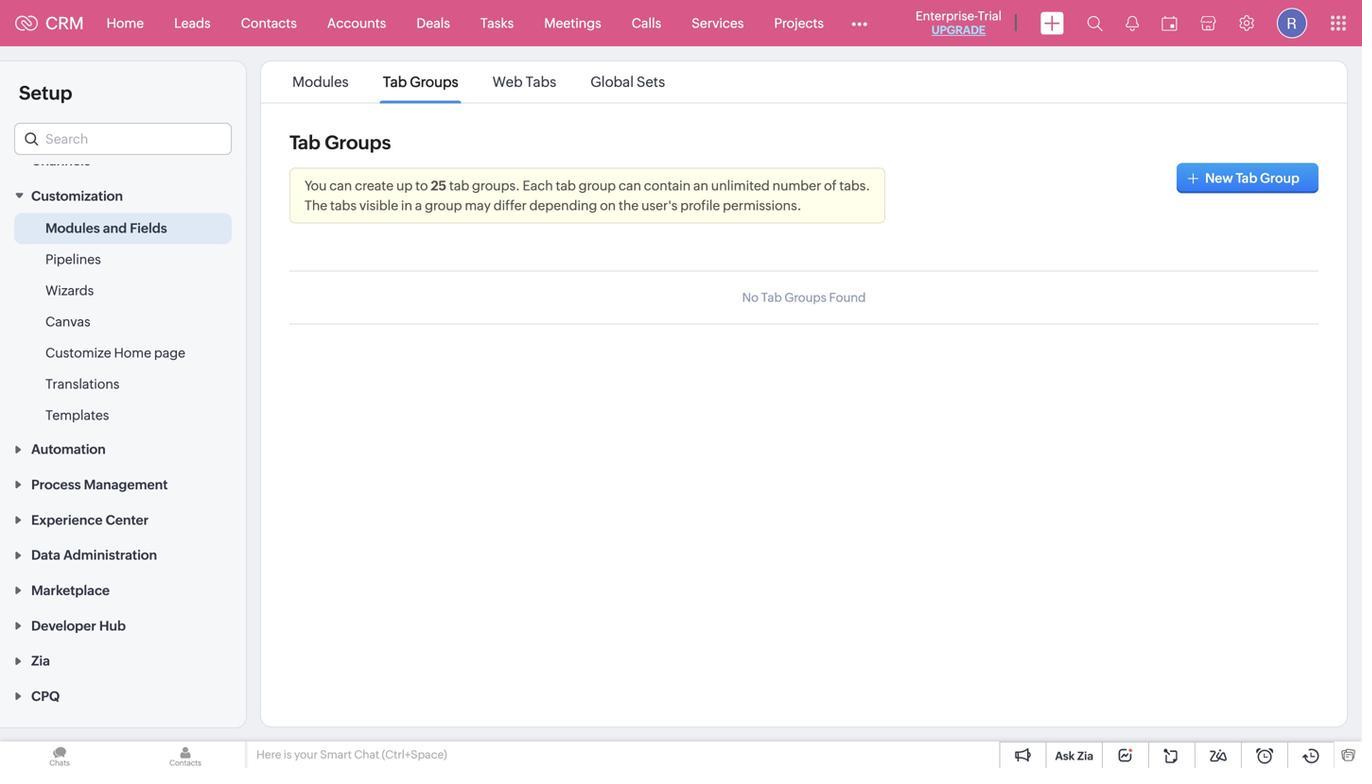 Task type: describe. For each thing, give the bounding box(es) containing it.
home inside 'link'
[[114, 346, 151, 361]]

modules for modules and fields
[[45, 221, 100, 236]]

pipelines link
[[45, 250, 101, 269]]

0 vertical spatial home
[[106, 16, 144, 31]]

administration
[[63, 548, 157, 563]]

experience
[[31, 513, 103, 528]]

global sets
[[590, 74, 665, 90]]

your
[[294, 749, 318, 762]]

automation
[[31, 442, 106, 457]]

services link
[[677, 0, 759, 46]]

contacts
[[241, 16, 297, 31]]

may
[[465, 198, 491, 213]]

unlimited
[[711, 178, 770, 193]]

0 vertical spatial group
[[579, 178, 616, 193]]

cpq
[[31, 690, 60, 705]]

tabs
[[330, 198, 357, 213]]

1 can from the left
[[329, 178, 352, 193]]

groups.
[[472, 178, 520, 193]]

automation button
[[0, 432, 246, 467]]

create menu image
[[1040, 12, 1064, 35]]

chat
[[354, 749, 379, 762]]

tabs.
[[839, 178, 870, 193]]

here is your smart chat (ctrl+space)
[[256, 749, 447, 762]]

on
[[600, 198, 616, 213]]

create
[[355, 178, 394, 193]]

data
[[31, 548, 60, 563]]

new tab group
[[1205, 171, 1300, 186]]

calendar image
[[1161, 16, 1178, 31]]

sets
[[637, 74, 665, 90]]

leads link
[[159, 0, 226, 46]]

fields
[[130, 221, 167, 236]]

hub
[[99, 619, 126, 634]]

new
[[1205, 171, 1233, 186]]

page
[[154, 346, 185, 361]]

customization button
[[0, 178, 246, 213]]

tab groups inside list
[[383, 74, 458, 90]]

is
[[284, 749, 292, 762]]

marketplace
[[31, 584, 110, 599]]

tab inside button
[[1236, 171, 1257, 186]]

each
[[523, 178, 553, 193]]

pipelines
[[45, 252, 101, 267]]

an
[[693, 178, 708, 193]]

1 vertical spatial zia
[[1077, 751, 1093, 763]]

tab up you
[[289, 132, 321, 154]]

logo image
[[15, 16, 38, 31]]

tab down accounts link
[[383, 74, 407, 90]]

modules and fields
[[45, 221, 167, 236]]

contacts link
[[226, 0, 312, 46]]

customization region
[[0, 213, 246, 432]]

channels button
[[0, 143, 246, 178]]

process management
[[31, 478, 168, 493]]

tabs
[[526, 74, 556, 90]]

permissions.
[[723, 198, 801, 213]]

templates link
[[45, 406, 109, 425]]

2 tab from the left
[[556, 178, 576, 193]]

crm link
[[15, 13, 84, 33]]

customization
[[31, 189, 123, 204]]

zia button
[[0, 644, 246, 679]]

canvas link
[[45, 312, 90, 331]]

groups inside list
[[410, 74, 458, 90]]

ask zia
[[1055, 751, 1093, 763]]

data administration button
[[0, 538, 246, 573]]

group
[[1260, 171, 1300, 186]]

web
[[492, 74, 523, 90]]

profile
[[680, 198, 720, 213]]

developer hub button
[[0, 608, 246, 644]]

create menu element
[[1029, 0, 1075, 46]]

templates
[[45, 408, 109, 423]]

25
[[431, 178, 446, 193]]

accounts link
[[312, 0, 401, 46]]

marketplace button
[[0, 573, 246, 608]]

profile image
[[1277, 8, 1307, 38]]

list containing modules
[[275, 61, 682, 103]]

contain
[[644, 178, 691, 193]]

management
[[84, 478, 168, 493]]

projects
[[774, 16, 824, 31]]

global sets link
[[588, 74, 668, 90]]



Task type: vqa. For each thing, say whether or not it's contained in the screenshot.
Here
yes



Task type: locate. For each thing, give the bounding box(es) containing it.
upgrade
[[932, 24, 986, 36]]

a
[[415, 198, 422, 213]]

tab right new
[[1236, 171, 1257, 186]]

list
[[275, 61, 682, 103]]

group
[[579, 178, 616, 193], [425, 198, 462, 213]]

home left page
[[114, 346, 151, 361]]

0 horizontal spatial groups
[[325, 132, 391, 154]]

None field
[[14, 123, 232, 155]]

1 vertical spatial tab groups
[[289, 132, 391, 154]]

the
[[619, 198, 639, 213]]

0 horizontal spatial modules
[[45, 221, 100, 236]]

can up "the"
[[619, 178, 641, 193]]

services
[[692, 16, 744, 31]]

modules for modules
[[292, 74, 349, 90]]

Other Modules field
[[839, 8, 880, 38]]

tab up depending on the left top of page
[[556, 178, 576, 193]]

channels
[[31, 153, 91, 168]]

wizards
[[45, 283, 94, 298]]

can
[[329, 178, 352, 193], [619, 178, 641, 193]]

no
[[742, 291, 759, 305]]

developer
[[31, 619, 96, 634]]

groups
[[410, 74, 458, 90], [325, 132, 391, 154], [784, 291, 826, 305]]

customize
[[45, 346, 111, 361]]

zia
[[31, 654, 50, 669], [1077, 751, 1093, 763]]

wizards link
[[45, 281, 94, 300]]

deals link
[[401, 0, 465, 46]]

Search text field
[[15, 124, 231, 154]]

groups up create
[[325, 132, 391, 154]]

calls
[[632, 16, 661, 31]]

in
[[401, 198, 412, 213]]

tab groups up you
[[289, 132, 391, 154]]

leads
[[174, 16, 211, 31]]

experience center
[[31, 513, 149, 528]]

modules up pipelines link
[[45, 221, 100, 236]]

tasks link
[[465, 0, 529, 46]]

profile element
[[1266, 0, 1319, 46]]

tab groups link
[[380, 74, 461, 90]]

no tab groups found
[[742, 291, 866, 305]]

meetings
[[544, 16, 601, 31]]

0 horizontal spatial can
[[329, 178, 352, 193]]

0 horizontal spatial group
[[425, 198, 462, 213]]

data administration
[[31, 548, 157, 563]]

visible
[[359, 198, 398, 213]]

2 can from the left
[[619, 178, 641, 193]]

zia up the cpq
[[31, 654, 50, 669]]

1 horizontal spatial group
[[579, 178, 616, 193]]

found
[[829, 291, 866, 305]]

modules down accounts
[[292, 74, 349, 90]]

1 horizontal spatial zia
[[1077, 751, 1093, 763]]

1 horizontal spatial groups
[[410, 74, 458, 90]]

calls link
[[616, 0, 677, 46]]

experience center button
[[0, 502, 246, 538]]

can up tabs
[[329, 178, 352, 193]]

groups down deals link
[[410, 74, 458, 90]]

tab groups down deals link
[[383, 74, 458, 90]]

1 tab from the left
[[449, 178, 469, 193]]

search element
[[1075, 0, 1114, 46]]

group up on
[[579, 178, 616, 193]]

translations
[[45, 377, 120, 392]]

1 vertical spatial group
[[425, 198, 462, 213]]

2 horizontal spatial groups
[[784, 291, 826, 305]]

tab right no
[[761, 291, 782, 305]]

1 vertical spatial modules
[[45, 221, 100, 236]]

1 horizontal spatial tab
[[556, 178, 576, 193]]

new tab group button
[[1177, 163, 1319, 193]]

zia right ask
[[1077, 751, 1093, 763]]

modules inside list
[[292, 74, 349, 90]]

group down 25
[[425, 198, 462, 213]]

the
[[305, 198, 327, 213]]

zia inside dropdown button
[[31, 654, 50, 669]]

crm
[[45, 13, 84, 33]]

home right crm
[[106, 16, 144, 31]]

contacts image
[[126, 742, 245, 769]]

signals element
[[1114, 0, 1150, 46]]

modules and fields link
[[45, 219, 167, 238]]

translations link
[[45, 375, 120, 394]]

to
[[415, 178, 428, 193]]

you
[[305, 178, 327, 193]]

tasks
[[480, 16, 514, 31]]

0 horizontal spatial tab
[[449, 178, 469, 193]]

0 vertical spatial groups
[[410, 74, 458, 90]]

0 vertical spatial modules
[[292, 74, 349, 90]]

enterprise-
[[916, 9, 978, 23]]

ask
[[1055, 751, 1075, 763]]

0 vertical spatial zia
[[31, 654, 50, 669]]

setup
[[19, 82, 72, 104]]

you can create up to 25 tab groups. each tab group can contain an unlimited number of tabs. the tabs visible in a group may differ depending on the user's profile permissions.
[[305, 178, 870, 213]]

meetings link
[[529, 0, 616, 46]]

process management button
[[0, 467, 246, 502]]

modules inside customization region
[[45, 221, 100, 236]]

smart
[[320, 749, 352, 762]]

home link
[[91, 0, 159, 46]]

process
[[31, 478, 81, 493]]

1 vertical spatial groups
[[325, 132, 391, 154]]

1 vertical spatial home
[[114, 346, 151, 361]]

here
[[256, 749, 281, 762]]

web tabs
[[492, 74, 556, 90]]

signals image
[[1126, 15, 1139, 31]]

0 vertical spatial tab groups
[[383, 74, 458, 90]]

and
[[103, 221, 127, 236]]

1 horizontal spatial can
[[619, 178, 641, 193]]

deals
[[416, 16, 450, 31]]

chats image
[[0, 742, 119, 769]]

web tabs link
[[490, 74, 559, 90]]

up
[[396, 178, 413, 193]]

1 horizontal spatial modules
[[292, 74, 349, 90]]

0 horizontal spatial zia
[[31, 654, 50, 669]]

of
[[824, 178, 837, 193]]

search image
[[1087, 15, 1103, 31]]

(ctrl+space)
[[382, 749, 447, 762]]

tab
[[449, 178, 469, 193], [556, 178, 576, 193]]

modules link
[[289, 74, 352, 90]]

enterprise-trial upgrade
[[916, 9, 1002, 36]]

developer hub
[[31, 619, 126, 634]]

cpq button
[[0, 679, 246, 714]]

tab right 25
[[449, 178, 469, 193]]

user's
[[641, 198, 678, 213]]

number
[[772, 178, 821, 193]]

2 vertical spatial groups
[[784, 291, 826, 305]]

differ
[[493, 198, 527, 213]]

groups left found
[[784, 291, 826, 305]]

customize home page link
[[45, 344, 185, 363]]

global
[[590, 74, 634, 90]]

depending
[[529, 198, 597, 213]]

trial
[[978, 9, 1002, 23]]

customize home page
[[45, 346, 185, 361]]

canvas
[[45, 314, 90, 329]]



